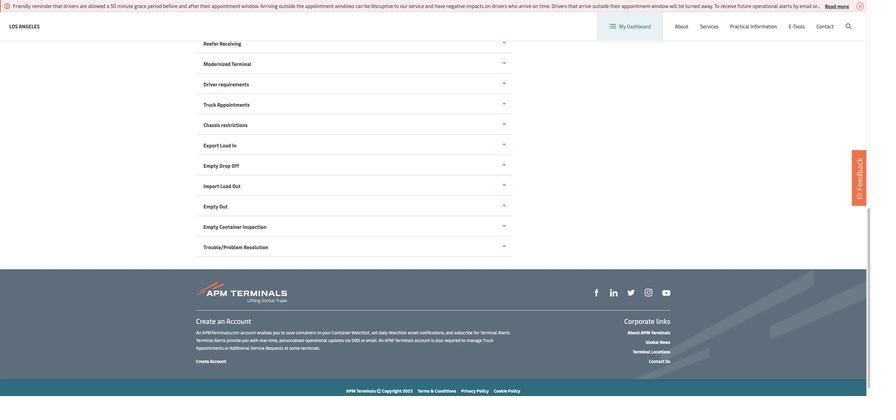 Task type: locate. For each thing, give the bounding box(es) containing it.
global
[[747, 18, 762, 25], [646, 340, 659, 346]]

0 horizontal spatial outside
[[279, 2, 295, 9]]

0 vertical spatial account
[[837, 18, 855, 25]]

1 horizontal spatial you
[[273, 330, 280, 336]]

2 outside from the left
[[593, 2, 609, 9]]

1 horizontal spatial outside
[[593, 2, 609, 9]]

youtube image
[[662, 291, 670, 296]]

&
[[431, 388, 434, 394]]

policy
[[477, 388, 489, 394], [508, 388, 520, 394]]

or left read
[[813, 2, 818, 9]]

0 horizontal spatial arrive
[[519, 2, 531, 9]]

policy right privacy
[[477, 388, 489, 394]]

additional
[[230, 346, 250, 351]]

account right an
[[226, 317, 251, 326]]

container inside empty container inspection dropdown button
[[219, 224, 242, 230]]

sms
[[819, 2, 829, 9], [351, 338, 360, 344]]

policy for cookie policy
[[508, 388, 520, 394]]

arrive right the drivers in the right of the page
[[579, 2, 591, 9]]

2 horizontal spatial appointment
[[622, 2, 650, 9]]

terms & conditions link
[[418, 388, 456, 394]]

practical
[[730, 23, 749, 30]]

0 vertical spatial you
[[273, 330, 280, 336]]

that right the 'reminder'
[[53, 2, 62, 9]]

1 vertical spatial or
[[361, 338, 365, 344]]

empty drop off button
[[196, 155, 512, 176]]

1 empty from the top
[[203, 162, 218, 169]]

2 vertical spatial terminals
[[356, 388, 376, 394]]

1 on from the left
[[485, 2, 491, 9]]

1 horizontal spatial out
[[232, 183, 241, 190]]

enables
[[257, 330, 272, 336]]

alerts
[[214, 338, 225, 344]]

service
[[251, 346, 264, 351]]

30
[[110, 2, 116, 9]]

terminal locations
[[633, 349, 670, 355]]

0 vertical spatial truck
[[203, 101, 216, 108]]

and inside an apmterminals.com account enables you to save containers to your container watchlist, set daily watchlist email notifications, and subscribe for terminal alerts. terminal alerts provide you with real-time, personalised operational updates via sms or email. an apm terminals account is also required to manage truck appointments or additional service requests at some terminals.
[[446, 330, 453, 336]]

0 horizontal spatial or
[[225, 346, 229, 351]]

linkedin__x28_alt_x29__3_ link
[[610, 289, 618, 297]]

be right can
[[364, 2, 370, 9]]

export
[[203, 142, 219, 149]]

1 horizontal spatial global
[[747, 18, 762, 25]]

more
[[837, 3, 849, 9]]

their right "after"
[[200, 2, 210, 9]]

apmt footer logo image
[[196, 282, 287, 304]]

sms right via at the bottom left of page
[[351, 338, 360, 344]]

1 arrive from the left
[[519, 2, 531, 9]]

set
[[372, 330, 378, 336]]

arrive right who
[[519, 2, 531, 9]]

to left our
[[394, 2, 399, 9]]

0 vertical spatial apm
[[641, 330, 650, 336]]

3 empty from the top
[[203, 224, 218, 230]]

an
[[217, 317, 225, 326]]

truck right manage
[[483, 338, 493, 344]]

modernized terminal
[[203, 61, 251, 67]]

2 vertical spatial empty
[[203, 224, 218, 230]]

account left is in the bottom of the page
[[415, 338, 430, 344]]

1 horizontal spatial terminals
[[395, 338, 414, 344]]

2 policy from the left
[[508, 388, 520, 394]]

account up 'with' at the bottom of page
[[240, 330, 256, 336]]

empty left drop
[[203, 162, 218, 169]]

0 vertical spatial contact
[[816, 23, 834, 30]]

0 horizontal spatial on
[[485, 2, 491, 9]]

2 on from the left
[[533, 2, 538, 9]]

be right will
[[679, 2, 684, 9]]

terminals
[[651, 330, 670, 336], [395, 338, 414, 344], [356, 388, 376, 394]]

2 be from the left
[[679, 2, 684, 9]]

your
[[322, 330, 331, 336]]

0 horizontal spatial an
[[196, 330, 201, 336]]

an left apmterminals.com
[[196, 330, 201, 336]]

login
[[805, 18, 817, 25]]

us
[[666, 359, 670, 365]]

0 horizontal spatial policy
[[477, 388, 489, 394]]

terminals inside an apmterminals.com account enables you to save containers to your container watchlist, set daily watchlist email notifications, and subscribe for terminal alerts. terminal alerts provide you with real-time, personalised operational updates via sms or email. an apm terminals account is also required to manage truck appointments or additional service requests at some terminals.
[[395, 338, 414, 344]]

appointment up my dashboard
[[622, 2, 650, 9]]

21st
[[252, 10, 261, 17]]

1 vertical spatial sms
[[351, 338, 360, 344]]

appointments down alerts
[[196, 346, 224, 351]]

terminals.
[[301, 346, 320, 351]]

1 vertical spatial apm
[[385, 338, 394, 344]]

1 horizontal spatial policy
[[508, 388, 520, 394]]

instagram link
[[645, 289, 652, 297]]

1 horizontal spatial appointment
[[305, 2, 334, 9]]

0 horizontal spatial apm
[[346, 388, 356, 394]]

restrictions
[[221, 122, 248, 128]]

1 horizontal spatial container
[[332, 330, 350, 336]]

2 horizontal spatial or
[[813, 2, 818, 9]]

appointments down requirements
[[217, 101, 250, 108]]

appointment right the
[[305, 2, 334, 9]]

real-
[[260, 338, 269, 344]]

load
[[220, 142, 231, 149], [220, 183, 231, 190]]

0 vertical spatial global
[[747, 18, 762, 25]]

1 vertical spatial appointments
[[196, 346, 224, 351]]

1 horizontal spatial that
[[568, 2, 578, 9]]

0 horizontal spatial you
[[242, 338, 249, 344]]

drivers left are
[[63, 2, 79, 9]]

empty drop off
[[203, 162, 239, 169]]

container up updates
[[332, 330, 350, 336]]

1 vertical spatial load
[[220, 183, 231, 190]]

0 horizontal spatial drivers
[[63, 2, 79, 9]]

empty inside dropdown button
[[203, 162, 218, 169]]

1 horizontal spatial operational
[[753, 2, 778, 9]]

0 vertical spatial empty
[[203, 162, 218, 169]]

empty for empty out
[[203, 203, 218, 210]]

negative
[[446, 2, 465, 9]]

1 vertical spatial about
[[628, 330, 640, 336]]

an
[[196, 330, 201, 336], [379, 338, 384, 344]]

0 horizontal spatial and
[[179, 2, 187, 9]]

appointment up appointment
[[212, 2, 240, 9]]

0 horizontal spatial appointment
[[212, 2, 240, 9]]

appointments inside dropdown button
[[217, 101, 250, 108]]

08:00am
[[262, 10, 283, 17]]

contact for contact
[[816, 23, 834, 30]]

corporate links
[[624, 317, 670, 326]]

who
[[508, 2, 518, 9]]

1 vertical spatial create
[[196, 317, 216, 326]]

sms inside an apmterminals.com account enables you to save containers to your container watchlist, set daily watchlist email notifications, and subscribe for terminal alerts. terminal alerts provide you with real-time, personalised operational updates via sms or email. an apm terminals account is also required to manage truck appointments or additional service requests at some terminals.
[[351, 338, 360, 344]]

appointment
[[212, 2, 240, 9], [305, 2, 334, 9], [622, 2, 650, 9]]

service
[[409, 2, 424, 9]]

0 horizontal spatial operational
[[305, 338, 327, 344]]

appointment
[[203, 10, 233, 17]]

email inside an apmterminals.com account enables you to save containers to your container watchlist, set daily watchlist email notifications, and subscribe for terminal alerts. terminal alerts provide you with real-time, personalised operational updates via sms or email. an apm terminals account is also required to manage truck appointments or additional service requests at some terminals.
[[408, 330, 419, 336]]

1 vertical spatial contact
[[649, 359, 665, 365]]

watchlist,
[[351, 330, 371, 336]]

that right the drivers in the right of the page
[[568, 2, 578, 9]]

apm
[[641, 330, 650, 336], [385, 338, 394, 344], [346, 388, 356, 394]]

policy right cookie
[[508, 388, 520, 394]]

1 horizontal spatial about
[[675, 23, 689, 30]]

resolution
[[244, 244, 268, 251]]

about apm terminals
[[628, 330, 670, 336]]

0 vertical spatial create
[[821, 18, 835, 25]]

1 horizontal spatial sms
[[819, 2, 829, 9]]

outside
[[279, 2, 295, 9], [593, 2, 609, 9]]

1 horizontal spatial email
[[800, 2, 812, 9]]

please
[[830, 2, 844, 9]]

or down alerts
[[225, 346, 229, 351]]

email right by
[[800, 2, 812, 9]]

operational inside an apmterminals.com account enables you to save containers to your container watchlist, set daily watchlist email notifications, and subscribe for terminal alerts. terminal alerts provide you with real-time, personalised operational updates via sms or email. an apm terminals account is also required to manage truck appointments or additional service requests at some terminals.
[[305, 338, 327, 344]]

terminal up requirements
[[232, 61, 251, 67]]

you up "time," on the bottom left of page
[[273, 330, 280, 336]]

empty down import
[[203, 203, 218, 210]]

operational up menu
[[753, 2, 778, 9]]

terminals up global news link
[[651, 330, 670, 336]]

0 horizontal spatial sms
[[351, 338, 360, 344]]

/
[[818, 18, 820, 25]]

0 horizontal spatial global
[[646, 340, 659, 346]]

chassis
[[203, 122, 220, 128]]

truck inside dropdown button
[[203, 101, 216, 108]]

0 vertical spatial or
[[813, 2, 818, 9]]

truck down driver
[[203, 101, 216, 108]]

1 vertical spatial out
[[219, 203, 228, 210]]

you left 'with' at the bottom of page
[[242, 338, 249, 344]]

0 horizontal spatial that
[[53, 2, 62, 9]]

cookie policy link
[[494, 388, 520, 394]]

trouble/problem resolution
[[203, 244, 268, 251]]

terminal
[[232, 61, 251, 67], [480, 330, 497, 336], [196, 338, 213, 344], [633, 349, 650, 355]]

2 their from the left
[[610, 2, 620, 9]]

apm down corporate links
[[641, 330, 650, 336]]

1 horizontal spatial on
[[533, 2, 538, 9]]

with
[[250, 338, 258, 344]]

that
[[53, 2, 62, 9], [568, 2, 578, 9]]

2 horizontal spatial apm
[[641, 330, 650, 336]]

apm down daily
[[385, 338, 394, 344]]

create for create account
[[196, 359, 209, 365]]

empty down empty out
[[203, 224, 218, 230]]

terminals left ⓒ
[[356, 388, 376, 394]]

twitter image
[[627, 289, 635, 297]]

load right import
[[220, 183, 231, 190]]

2 empty from the top
[[203, 203, 218, 210]]

1 policy from the left
[[477, 388, 489, 394]]

terminal locations link
[[633, 349, 670, 355]]

2 vertical spatial create
[[196, 359, 209, 365]]

1 horizontal spatial drivers
[[492, 2, 507, 9]]

on left time.
[[533, 2, 538, 9]]

0 horizontal spatial about
[[628, 330, 640, 336]]

0 vertical spatial email
[[800, 2, 812, 9]]

2 horizontal spatial and
[[446, 330, 453, 336]]

and left have
[[425, 2, 434, 9]]

1 horizontal spatial apm
[[385, 338, 394, 344]]

terminal right for
[[480, 330, 497, 336]]

1 horizontal spatial contact
[[816, 23, 834, 30]]

1 vertical spatial terminals
[[395, 338, 414, 344]]

drivers left who
[[492, 2, 507, 9]]

1 vertical spatial email
[[408, 330, 419, 336]]

terminal down global news link
[[633, 349, 650, 355]]

1 horizontal spatial arrive
[[579, 2, 591, 9]]

1 vertical spatial truck
[[483, 338, 493, 344]]

our
[[400, 2, 408, 9]]

global news link
[[646, 340, 670, 346]]

1 appointment from the left
[[212, 2, 240, 9]]

load for export
[[220, 142, 231, 149]]

1 vertical spatial empty
[[203, 203, 218, 210]]

1 horizontal spatial be
[[679, 2, 684, 9]]

or down the watchlist,
[[361, 338, 365, 344]]

1 vertical spatial global
[[646, 340, 659, 346]]

truck
[[203, 101, 216, 108], [483, 338, 493, 344]]

0 horizontal spatial contact
[[649, 359, 665, 365]]

1 horizontal spatial truck
[[483, 338, 493, 344]]

account down alerts
[[210, 359, 226, 365]]

0 horizontal spatial container
[[219, 224, 242, 230]]

on right impacts
[[485, 2, 491, 9]]

1 vertical spatial an
[[379, 338, 384, 344]]

container up "trouble/problem resolution"
[[219, 224, 242, 230]]

0 vertical spatial appointments
[[217, 101, 250, 108]]

save
[[286, 330, 295, 336]]

create account link
[[196, 359, 226, 365]]

their up my
[[610, 2, 620, 9]]

0 vertical spatial load
[[220, 142, 231, 149]]

0 vertical spatial container
[[219, 224, 242, 230]]

empty out button
[[196, 196, 512, 216]]

out down import load out
[[219, 203, 228, 210]]

account
[[837, 18, 855, 25], [226, 317, 251, 326], [210, 359, 226, 365]]

window.
[[241, 2, 259, 9]]

load left in
[[220, 142, 231, 149]]

2 vertical spatial account
[[210, 359, 226, 365]]

inspection
[[243, 224, 266, 230]]

cookie
[[494, 388, 507, 394]]

and up required
[[446, 330, 453, 336]]

0 horizontal spatial email
[[408, 330, 419, 336]]

0 vertical spatial about
[[675, 23, 689, 30]]

account down more
[[837, 18, 855, 25]]

0 horizontal spatial truck
[[203, 101, 216, 108]]

driver requirements button
[[196, 74, 512, 94]]

terms
[[418, 388, 430, 394]]

friday
[[238, 10, 251, 17]]

sms left "please"
[[819, 2, 829, 9]]

0 vertical spatial account
[[240, 330, 256, 336]]

0 horizontal spatial their
[[200, 2, 210, 9]]

operational
[[753, 2, 778, 9], [305, 338, 327, 344]]

windows
[[335, 2, 354, 9]]

1 horizontal spatial their
[[610, 2, 620, 9]]

0 vertical spatial an
[[196, 330, 201, 336]]

2 horizontal spatial terminals
[[651, 330, 670, 336]]

and left "after"
[[179, 2, 187, 9]]

an down daily
[[379, 338, 384, 344]]

about down corporate
[[628, 330, 640, 336]]

1 horizontal spatial account
[[415, 338, 430, 344]]

dashboard
[[627, 23, 651, 30]]

away. to
[[701, 2, 719, 9]]

apm left ⓒ
[[346, 388, 356, 394]]

reefer receiving
[[203, 40, 241, 47]]

global inside button
[[747, 18, 762, 25]]

allowed
[[88, 2, 105, 9]]

menu
[[763, 18, 776, 25]]

container
[[219, 224, 242, 230], [332, 330, 350, 336]]

appointments
[[217, 101, 250, 108], [196, 346, 224, 351]]

email.
[[366, 338, 378, 344]]

operational up terminals.
[[305, 338, 327, 344]]

containers
[[296, 330, 316, 336]]

at
[[284, 346, 288, 351]]

2 vertical spatial apm
[[346, 388, 356, 394]]

0 horizontal spatial terminals
[[356, 388, 376, 394]]

terminal inside dropdown button
[[232, 61, 251, 67]]

0 horizontal spatial be
[[364, 2, 370, 9]]

about left switch
[[675, 23, 689, 30]]

1 vertical spatial operational
[[305, 338, 327, 344]]

out down off
[[232, 183, 241, 190]]

modernized
[[203, 61, 231, 67]]

1 vertical spatial container
[[332, 330, 350, 336]]

email right the watchlist
[[408, 330, 419, 336]]

services
[[700, 23, 718, 30]]

terminals down the watchlist
[[395, 338, 414, 344]]

requirements
[[218, 81, 249, 88]]

you
[[273, 330, 280, 336], [242, 338, 249, 344]]

create for create an account
[[196, 317, 216, 326]]

are
[[80, 2, 87, 9]]



Task type: vqa. For each thing, say whether or not it's contained in the screenshot.
The Los Angeles Pier 400 image
no



Task type: describe. For each thing, give the bounding box(es) containing it.
1 vertical spatial you
[[242, 338, 249, 344]]

to left save on the bottom left of the page
[[281, 330, 285, 336]]

import load out button
[[196, 176, 512, 196]]

about for about apm terminals
[[628, 330, 640, 336]]

los
[[9, 23, 18, 29]]

impacts
[[466, 2, 484, 9]]

before
[[163, 2, 178, 9]]

requests
[[266, 346, 283, 351]]

terms & conditions
[[418, 388, 456, 394]]

empty container inspection button
[[196, 216, 512, 237]]

by
[[793, 2, 798, 9]]

personalised
[[279, 338, 304, 344]]

locations
[[651, 349, 670, 355]]

in
[[232, 142, 236, 149]]

trouble/problem resolution button
[[196, 237, 512, 257]]

for
[[474, 330, 479, 336]]

fill 44 link
[[627, 289, 635, 297]]

read more
[[825, 3, 849, 9]]

copyright
[[382, 388, 402, 394]]

1 horizontal spatial an
[[379, 338, 384, 344]]

2 drivers from the left
[[492, 2, 507, 9]]

the
[[297, 2, 304, 9]]

time.
[[539, 2, 550, 9]]

friendly reminder that drivers are allowed a 30 minute grace period before and after their appointment window. arriving outside the appointment windows can be disruptive to our service and have negative impacts on drivers who arrive on time. drivers that arrive outside their appointment window will be turned away. to receive future operational alerts by email or sms please
[[13, 2, 845, 9]]

watchlist
[[389, 330, 407, 336]]

1 drivers from the left
[[63, 2, 79, 9]]

0 vertical spatial sms
[[819, 2, 829, 9]]

global for global news
[[646, 340, 659, 346]]

los angeles link
[[9, 22, 40, 30]]

to down the subscribe
[[461, 338, 465, 344]]

disruptive
[[371, 2, 393, 9]]

via
[[345, 338, 350, 344]]

example #4 appointment = friday 21st 08:00am (1st shift)
[[203, 2, 305, 17]]

after
[[188, 2, 199, 9]]

ⓒ
[[377, 388, 381, 394]]

daily
[[379, 330, 388, 336]]

to left your
[[317, 330, 321, 336]]

2 appointment from the left
[[305, 2, 334, 9]]

required
[[444, 338, 460, 344]]

chassis restrictions button
[[196, 115, 512, 135]]

policy for privacy policy
[[477, 388, 489, 394]]

1 horizontal spatial or
[[361, 338, 365, 344]]

about for about
[[675, 23, 689, 30]]

1 vertical spatial account
[[226, 317, 251, 326]]

my dashboard
[[619, 23, 651, 30]]

empty for empty drop off
[[203, 162, 218, 169]]

feedback button
[[852, 150, 867, 206]]

some
[[289, 346, 300, 351]]

cookie policy
[[494, 388, 520, 394]]

time,
[[269, 338, 278, 344]]

e-tools
[[789, 23, 805, 30]]

(1st
[[284, 10, 292, 17]]

subscribe
[[454, 330, 473, 336]]

linkedin image
[[610, 289, 618, 297]]

facebook image
[[593, 289, 600, 297]]

terminal left alerts
[[196, 338, 213, 344]]

services button
[[700, 12, 718, 40]]

my dashboard button
[[609, 12, 651, 40]]

minute
[[117, 2, 133, 9]]

import load out
[[203, 183, 241, 190]]

global news
[[646, 340, 670, 346]]

instagram image
[[645, 289, 652, 297]]

global for global menu
[[747, 18, 762, 25]]

turned
[[685, 2, 700, 9]]

window
[[651, 2, 669, 9]]

about button
[[675, 12, 689, 40]]

1 vertical spatial account
[[415, 338, 430, 344]]

2023
[[403, 388, 413, 394]]

empty for empty container inspection
[[203, 224, 218, 230]]

is
[[431, 338, 434, 344]]

reefer
[[203, 40, 218, 47]]

2 vertical spatial or
[[225, 346, 229, 351]]

switch
[[693, 18, 707, 25]]

receive
[[721, 2, 736, 9]]

container inside an apmterminals.com account enables you to save containers to your container watchlist, set daily watchlist email notifications, and subscribe for terminal alerts. terminal alerts provide you with real-time, personalised operational updates via sms or email. an apm terminals account is also required to manage truck appointments or additional service requests at some terminals.
[[332, 330, 350, 336]]

=
[[234, 10, 236, 17]]

future
[[737, 2, 751, 9]]

conditions
[[435, 388, 456, 394]]

login / create account link
[[793, 12, 855, 31]]

1 that from the left
[[53, 2, 62, 9]]

3 appointment from the left
[[622, 2, 650, 9]]

manage
[[466, 338, 482, 344]]

2 that from the left
[[568, 2, 578, 9]]

1 outside from the left
[[279, 2, 295, 9]]

0 vertical spatial operational
[[753, 2, 778, 9]]

2 arrive from the left
[[579, 2, 591, 9]]

login / create account
[[805, 18, 855, 25]]

contact us link
[[649, 359, 670, 365]]

account inside login / create account link
[[837, 18, 855, 25]]

off
[[232, 162, 239, 169]]

0 horizontal spatial out
[[219, 203, 228, 210]]

los angeles
[[9, 23, 40, 29]]

news
[[660, 340, 670, 346]]

1 horizontal spatial and
[[425, 2, 434, 9]]

1 be from the left
[[364, 2, 370, 9]]

empty container inspection
[[203, 224, 266, 230]]

drop
[[219, 162, 230, 169]]

practical information
[[730, 23, 777, 30]]

contact for contact us
[[649, 359, 665, 365]]

information
[[751, 23, 777, 30]]

shift)
[[293, 10, 305, 17]]

appointments inside an apmterminals.com account enables you to save containers to your container watchlist, set daily watchlist email notifications, and subscribe for terminal alerts. terminal alerts provide you with real-time, personalised operational updates via sms or email. an apm terminals account is also required to manage truck appointments or additional service requests at some terminals.
[[196, 346, 224, 351]]

location
[[709, 18, 728, 25]]

practical information button
[[730, 12, 777, 40]]

create an account
[[196, 317, 251, 326]]

load for import
[[220, 183, 231, 190]]

0 horizontal spatial account
[[240, 330, 256, 336]]

global menu button
[[734, 12, 782, 31]]

close alert image
[[857, 2, 864, 10]]

feedback
[[854, 158, 865, 191]]

links
[[656, 317, 670, 326]]

0 vertical spatial out
[[232, 183, 241, 190]]

1 their from the left
[[200, 2, 210, 9]]

apm inside an apmterminals.com account enables you to save containers to your container watchlist, set daily watchlist email notifications, and subscribe for terminal alerts. terminal alerts provide you with real-time, personalised operational updates via sms or email. an apm terminals account is also required to manage truck appointments or additional service requests at some terminals.
[[385, 338, 394, 344]]

#4
[[224, 2, 231, 9]]

contact button
[[816, 12, 834, 40]]

will
[[670, 2, 677, 9]]

corporate
[[624, 317, 655, 326]]

truck inside an apmterminals.com account enables you to save containers to your container watchlist, set daily watchlist email notifications, and subscribe for terminal alerts. terminal alerts provide you with real-time, personalised operational updates via sms or email. an apm terminals account is also required to manage truck appointments or additional service requests at some terminals.
[[483, 338, 493, 344]]

import
[[203, 183, 219, 190]]

my
[[619, 23, 626, 30]]

0 vertical spatial terminals
[[651, 330, 670, 336]]



